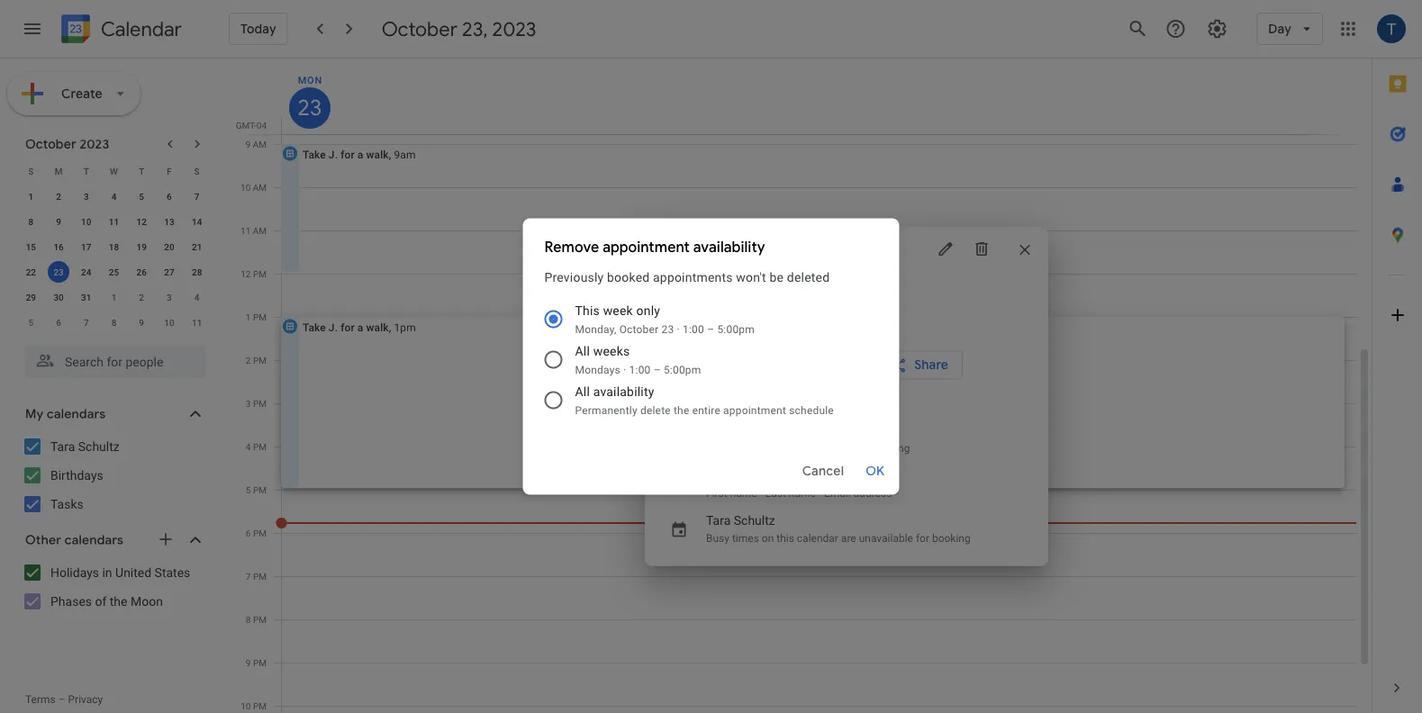 Task type: describe. For each thing, give the bounding box(es) containing it.
only
[[637, 304, 660, 318]]

won't
[[736, 270, 767, 285]]

generated
[[796, 442, 844, 455]]

– inside this week only monday, october 23 · 1:00 – 5:00pm
[[707, 323, 715, 336]]

take j. for a walk , 9am
[[303, 148, 416, 161]]

appointment for bookable
[[765, 274, 842, 285]]

see all your booking pages
[[706, 388, 869, 404]]

permanently
[[575, 404, 638, 417]]

take j. for a walk heading
[[706, 289, 855, 314]]

27
[[164, 267, 174, 277]]

8 pm
[[246, 614, 267, 625]]

2 pm
[[246, 355, 267, 366]]

moon
[[131, 594, 163, 609]]

28
[[192, 267, 202, 277]]

2 for 2 pm
[[246, 355, 251, 366]]

tara schultz
[[50, 439, 120, 454]]

remove appointment availability heading
[[545, 237, 878, 258]]

remove appointment availability
[[545, 238, 766, 256]]

9 for 9 pm
[[246, 658, 251, 669]]

a
[[706, 442, 713, 455]]

availability inside all availability permanently delete the entire appointment schedule
[[593, 385, 655, 400]]

take for take j. for a walk , 1pm
[[303, 321, 326, 334]]

calendars for other calendars
[[65, 532, 124, 549]]

25 element
[[103, 261, 125, 283]]

0 vertical spatial 1
[[28, 191, 34, 202]]

26 element
[[131, 261, 152, 283]]

are
[[841, 532, 857, 545]]

pm for 6 pm
[[253, 528, 267, 539]]

other calendars list
[[4, 559, 223, 616]]

november 8 element
[[103, 312, 125, 333]]

link
[[743, 442, 760, 455]]

0 vertical spatial 6
[[167, 191, 172, 202]]

11 element
[[103, 211, 125, 232]]

october for october 23, 2023
[[382, 16, 458, 41]]

18 element
[[103, 236, 125, 258]]

october for october 2023
[[25, 136, 77, 152]]

2 for november 2 element
[[139, 292, 144, 303]]

3 for 3 pm
[[246, 398, 251, 409]]

pm for 3 pm
[[253, 398, 267, 409]]

appointment for remove
[[603, 238, 690, 256]]

row containing 15
[[17, 234, 211, 259]]

04
[[257, 120, 267, 131]]

october 2023
[[25, 136, 109, 152]]

j. for take j. for a walk , 9am
[[329, 148, 338, 161]]

6 for 6 pm
[[246, 528, 251, 539]]

19
[[137, 241, 147, 252]]

10 pm
[[241, 701, 267, 712]]

29
[[26, 292, 36, 303]]

– inside all weeks mondays · 1:00 – 5:00pm
[[654, 364, 661, 376]]

week
[[603, 304, 633, 318]]

14
[[192, 216, 202, 227]]

pm for 12 pm
[[253, 268, 267, 279]]

other calendars
[[25, 532, 124, 549]]

a for take j. for a walk
[[800, 289, 811, 314]]

13
[[164, 216, 174, 227]]

1 name from the left
[[730, 487, 757, 500]]

pm for 2 pm
[[253, 355, 267, 366]]

5 pm
[[246, 485, 267, 496]]

0 vertical spatial 2
[[56, 191, 61, 202]]

12 element
[[131, 211, 152, 232]]

9 up the 16 element
[[56, 216, 61, 227]]

m
[[55, 166, 63, 177]]

this
[[575, 304, 600, 318]]

appointments for min
[[749, 315, 829, 330]]

9am
[[394, 148, 416, 161]]

23 inside '23, today' element
[[53, 267, 64, 277]]

my calendars
[[25, 406, 106, 423]]

22
[[26, 267, 36, 277]]

, for 1pm
[[389, 321, 391, 334]]

all
[[732, 388, 746, 404]]

pm for 1 pm
[[253, 312, 267, 323]]

21 element
[[186, 236, 208, 258]]

23 inside this week only monday, october 23 · 1:00 – 5:00pm
[[662, 323, 674, 336]]

a for take j. for a walk , 1pm
[[358, 321, 363, 334]]

j. for take j. for a walk , 1pm
[[329, 321, 338, 334]]

3 pm
[[246, 398, 267, 409]]

availability inside heading
[[693, 238, 766, 256]]

bookable
[[706, 274, 762, 285]]

· inside all weeks mondays · 1:00 – 5:00pm
[[624, 364, 627, 376]]

am for 11 am
[[253, 225, 267, 236]]

20
[[164, 241, 174, 252]]

email
[[824, 487, 851, 500]]

0 vertical spatial 5
[[139, 191, 144, 202]]

1:00 inside all weeks mondays · 1:00 – 5:00pm
[[629, 364, 651, 376]]

30 for 30 min appointments
[[706, 315, 721, 330]]

12 pm
[[241, 268, 267, 279]]

walk for take j. for a walk
[[815, 289, 855, 314]]

1:00 inside this week only monday, october 23 · 1:00 – 5:00pm
[[683, 323, 705, 336]]

share
[[915, 357, 949, 373]]

16 element
[[48, 236, 69, 258]]

pm for 9 pm
[[253, 658, 267, 669]]

cancel
[[802, 464, 844, 480]]

holidays in united states
[[50, 565, 190, 580]]

calendar heading
[[97, 17, 182, 42]]

1 for 1 pm
[[246, 312, 251, 323]]

am for 10 am
[[253, 182, 267, 193]]

row containing s
[[17, 159, 211, 184]]

1 horizontal spatial booking
[[872, 442, 910, 455]]

united
[[115, 565, 152, 580]]

6 pm
[[246, 528, 267, 539]]

remove appointment availability dialog
[[523, 218, 900, 495]]

october 2023 grid
[[17, 159, 211, 335]]

4 for 4 pm
[[246, 441, 251, 452]]

november 1 element
[[103, 287, 125, 308]]

for for take j. for a walk , 1pm
[[341, 321, 355, 334]]

tasks
[[50, 497, 84, 512]]

5:00pm inside all weeks mondays · 1:00 – 5:00pm
[[664, 364, 701, 376]]

0 vertical spatial 3
[[84, 191, 89, 202]]

7 pm
[[246, 571, 267, 582]]

1pm
[[394, 321, 416, 334]]

17
[[81, 241, 91, 252]]

15 element
[[20, 236, 42, 258]]

7 for november 7 element in the top of the page
[[84, 317, 89, 328]]

walk for take j. for a walk , 9am
[[366, 148, 389, 161]]

busy
[[706, 532, 730, 545]]

october 23, 2023
[[382, 16, 537, 41]]

phases of the moon
[[50, 594, 163, 609]]

12 for 12
[[137, 216, 147, 227]]

first
[[706, 487, 728, 500]]

24 element
[[75, 261, 97, 283]]

tara schultz busy times on this calendar are unavailable for booking
[[706, 514, 971, 545]]

0 horizontal spatial booking
[[779, 388, 829, 404]]

entire
[[693, 404, 721, 417]]

schultz for tara schultz busy times on this calendar are unavailable for booking
[[734, 514, 775, 528]]

all weeks mondays · 1:00 – 5:00pm
[[575, 344, 701, 376]]

unavailable
[[859, 532, 914, 545]]

schultz for tara schultz
[[78, 439, 120, 454]]

terms link
[[25, 694, 56, 706]]

row group containing 1
[[17, 184, 211, 335]]

for for take j. for a walk , 9am
[[341, 148, 355, 161]]

12 for 12 pm
[[241, 268, 251, 279]]

take j. for a walk
[[706, 289, 855, 314]]

11 for 11 element on the top of the page
[[109, 216, 119, 227]]

26
[[137, 267, 147, 277]]

ok
[[866, 464, 885, 480]]

calendar
[[101, 17, 182, 42]]

row containing 29
[[17, 285, 211, 310]]

today button
[[229, 13, 288, 45]]

19 element
[[131, 236, 152, 258]]

20 element
[[158, 236, 180, 258]]

november 4 element
[[186, 287, 208, 308]]

today
[[241, 21, 276, 37]]

1 pm
[[246, 312, 267, 323]]

2 t from the left
[[139, 166, 144, 177]]

0 vertical spatial schedule
[[845, 274, 900, 285]]

10 for 10 am
[[241, 182, 251, 193]]

option group inside remove appointment availability dialog
[[541, 301, 878, 441]]

9 pm
[[246, 658, 267, 669]]

my calendars list
[[4, 432, 223, 519]]

in
[[102, 565, 112, 580]]

0 horizontal spatial 4
[[111, 191, 117, 202]]

5 for 5 pm
[[246, 485, 251, 496]]

6 for november 6 element at the top of page
[[56, 317, 61, 328]]

previously
[[545, 270, 604, 285]]

all for all weeks
[[575, 344, 590, 359]]

gmt-
[[236, 120, 257, 131]]

row containing 22
[[17, 259, 211, 285]]

0 vertical spatial 2023
[[492, 16, 537, 41]]

27 element
[[158, 261, 180, 283]]

november 6 element
[[48, 312, 69, 333]]

23,
[[462, 16, 488, 41]]

cancel button
[[795, 455, 852, 488]]

november 9 element
[[131, 312, 152, 333]]

10 am
[[241, 182, 267, 193]]

times
[[732, 532, 759, 545]]

address
[[854, 487, 892, 500]]

appointments for booked
[[653, 270, 733, 285]]

pm for 4 pm
[[253, 441, 267, 452]]



Task type: locate. For each thing, give the bounding box(es) containing it.
5 for november 5 'element'
[[28, 317, 34, 328]]

for
[[341, 148, 355, 161], [770, 289, 796, 314], [341, 321, 355, 334], [916, 532, 930, 545]]

0 horizontal spatial the
[[110, 594, 127, 609]]

2 vertical spatial 6
[[246, 528, 251, 539]]

10 pm from the top
[[253, 658, 267, 669]]

5 pm from the top
[[253, 441, 267, 452]]

booking up ok 'button'
[[872, 442, 910, 455]]

1 horizontal spatial 4
[[194, 292, 200, 303]]

2 inside november 2 element
[[139, 292, 144, 303]]

walk for take j. for a walk , 1pm
[[366, 321, 389, 334]]

grid
[[231, 59, 1372, 714]]

5
[[139, 191, 144, 202], [28, 317, 34, 328], [246, 485, 251, 496]]

5:00pm down bookable
[[718, 323, 755, 336]]

8 for 8 pm
[[246, 614, 251, 625]]

2 row from the top
[[17, 184, 211, 209]]

schultz inside tara schultz busy times on this calendar are unavailable for booking
[[734, 514, 775, 528]]

· left email
[[819, 487, 822, 500]]

a down bookable appointment schedule
[[800, 289, 811, 314]]

am for 9 am
[[253, 139, 267, 150]]

a meet link will be generated after booking
[[706, 442, 910, 455]]

november 11 element
[[186, 312, 208, 333]]

5:00pm inside this week only monday, october 23 · 1:00 – 5:00pm
[[718, 323, 755, 336]]

6 inside grid
[[246, 528, 251, 539]]

5 row from the top
[[17, 259, 211, 285]]

availability
[[693, 238, 766, 256], [593, 385, 655, 400]]

1 vertical spatial 1
[[111, 292, 117, 303]]

november 2 element
[[131, 287, 152, 308]]

1 for "november 1" element on the left top of page
[[111, 292, 117, 303]]

november 3 element
[[158, 287, 180, 308]]

s right f
[[194, 166, 200, 177]]

0 horizontal spatial appointments
[[653, 270, 733, 285]]

tara inside my calendars list
[[50, 439, 75, 454]]

– up delete
[[654, 364, 661, 376]]

2 horizontal spatial 6
[[246, 528, 251, 539]]

1 vertical spatial ,
[[389, 321, 391, 334]]

0 vertical spatial 5:00pm
[[718, 323, 755, 336]]

12 inside october 2023 grid
[[137, 216, 147, 227]]

previously booked appointments won't be deleted
[[545, 270, 830, 285]]

12
[[137, 216, 147, 227], [241, 268, 251, 279]]

row containing 8
[[17, 209, 211, 234]]

0 horizontal spatial 6
[[56, 317, 61, 328]]

pages
[[832, 388, 869, 404]]

5 inside 'element'
[[28, 317, 34, 328]]

21
[[192, 241, 202, 252]]

pm up the 4 pm
[[253, 398, 267, 409]]

7 row from the top
[[17, 310, 211, 335]]

row up november 8 element
[[17, 285, 211, 310]]

10 for 10 pm
[[241, 701, 251, 712]]

0 horizontal spatial schultz
[[78, 439, 120, 454]]

1 horizontal spatial 2023
[[492, 16, 537, 41]]

11 up 18
[[109, 216, 119, 227]]

take for take j. for a walk
[[706, 289, 747, 314]]

0 horizontal spatial 8
[[28, 216, 34, 227]]

pm down 8 pm
[[253, 658, 267, 669]]

5:00pm
[[718, 323, 755, 336], [664, 364, 701, 376]]

0 horizontal spatial 23
[[53, 267, 64, 277]]

2 vertical spatial walk
[[366, 321, 389, 334]]

take j. for a walk , 1pm
[[303, 321, 416, 334]]

14 element
[[186, 211, 208, 232]]

6
[[167, 191, 172, 202], [56, 317, 61, 328], [246, 528, 251, 539]]

1 , from the top
[[389, 148, 391, 161]]

appointments inside remove appointment availability dialog
[[653, 270, 733, 285]]

t left f
[[139, 166, 144, 177]]

4 pm
[[246, 441, 267, 452]]

0 vertical spatial take
[[303, 148, 326, 161]]

the right of
[[110, 594, 127, 609]]

row containing 1
[[17, 184, 211, 209]]

2 am from the top
[[253, 182, 267, 193]]

30 down '23, today' element
[[53, 292, 64, 303]]

0 horizontal spatial 7
[[84, 317, 89, 328]]

row down 11 element on the top of the page
[[17, 234, 211, 259]]

, for 9am
[[389, 148, 391, 161]]

0 vertical spatial be
[[770, 270, 784, 285]]

2 horizontal spatial 5
[[246, 485, 251, 496]]

tara for tara schultz busy times on this calendar are unavailable for booking
[[706, 514, 731, 528]]

the inside the other calendars list
[[110, 594, 127, 609]]

tara inside tara schultz busy times on this calendar are unavailable for booking
[[706, 514, 731, 528]]

booking right unavailable
[[932, 532, 971, 545]]

4 inside grid
[[246, 441, 251, 452]]

delete
[[641, 404, 671, 417]]

0 vertical spatial 1:00
[[683, 323, 705, 336]]

, left 9am
[[389, 148, 391, 161]]

1 vertical spatial 23
[[662, 323, 674, 336]]

· left last
[[760, 487, 763, 500]]

availability up permanently
[[593, 385, 655, 400]]

11 inside 11 element
[[109, 216, 119, 227]]

0 vertical spatial 4
[[111, 191, 117, 202]]

28 element
[[186, 261, 208, 283]]

am down 04 at the left top of page
[[253, 139, 267, 150]]

1 horizontal spatial 7
[[194, 191, 200, 202]]

for for take j. for a walk
[[770, 289, 796, 314]]

2 horizontal spatial 8
[[246, 614, 251, 625]]

18
[[109, 241, 119, 252]]

this
[[777, 532, 795, 545]]

schultz inside my calendars list
[[78, 439, 120, 454]]

3 up the 4 pm
[[246, 398, 251, 409]]

0 vertical spatial calendars
[[47, 406, 106, 423]]

9 for november 9 element
[[139, 317, 144, 328]]

for up 30 min appointments
[[770, 289, 796, 314]]

31
[[81, 292, 91, 303]]

2 horizontal spatial booking
[[932, 532, 971, 545]]

pm for 10 pm
[[253, 701, 267, 712]]

30 element
[[48, 287, 69, 308]]

4 pm from the top
[[253, 398, 267, 409]]

1 horizontal spatial schultz
[[734, 514, 775, 528]]

11 for 11 am
[[241, 225, 251, 236]]

november 7 element
[[75, 312, 97, 333]]

0 vertical spatial appointment
[[603, 238, 690, 256]]

grid containing take j. for a walk
[[231, 59, 1372, 714]]

appointment up link
[[724, 404, 787, 417]]

23 cell
[[45, 259, 72, 285]]

2 vertical spatial –
[[58, 694, 65, 706]]

row down "november 1" element on the left top of page
[[17, 310, 211, 335]]

j. for take j. for a walk
[[750, 289, 766, 314]]

8 down 7 pm
[[246, 614, 251, 625]]

0 horizontal spatial t
[[84, 166, 89, 177]]

0 horizontal spatial 1:00
[[629, 364, 651, 376]]

schedule
[[845, 274, 900, 285], [789, 404, 834, 417]]

pm down 1 pm
[[253, 355, 267, 366]]

1 horizontal spatial 8
[[111, 317, 117, 328]]

9 pm from the top
[[253, 614, 267, 625]]

2 horizontal spatial 7
[[246, 571, 251, 582]]

2 vertical spatial am
[[253, 225, 267, 236]]

2 pm from the top
[[253, 312, 267, 323]]

10 for '10' element
[[81, 216, 91, 227]]

0 horizontal spatial 2
[[56, 191, 61, 202]]

row up 18 element
[[17, 209, 211, 234]]

7 inside november 7 element
[[84, 317, 89, 328]]

1 horizontal spatial 5
[[139, 191, 144, 202]]

6 pm from the top
[[253, 485, 267, 496]]

column header inside grid
[[281, 59, 1358, 134]]

5 up 6 pm
[[246, 485, 251, 496]]

appointments down remove appointment availability heading
[[653, 270, 733, 285]]

1 vertical spatial 12
[[241, 268, 251, 279]]

1 vertical spatial 5:00pm
[[664, 364, 701, 376]]

1 horizontal spatial availability
[[693, 238, 766, 256]]

1:00 left min
[[683, 323, 705, 336]]

1 horizontal spatial name
[[789, 487, 816, 500]]

3 up november 10 element
[[167, 292, 172, 303]]

a
[[358, 148, 363, 161], [800, 289, 811, 314], [358, 321, 363, 334]]

a for take j. for a walk , 9am
[[358, 148, 363, 161]]

0 horizontal spatial 2023
[[80, 136, 109, 152]]

12 inside grid
[[241, 268, 251, 279]]

w
[[110, 166, 118, 177]]

0 vertical spatial am
[[253, 139, 267, 150]]

1 horizontal spatial –
[[654, 364, 661, 376]]

pm for 7 pm
[[253, 571, 267, 582]]

be for won't
[[770, 270, 784, 285]]

pm up 2 pm on the left of page
[[253, 312, 267, 323]]

t left the w
[[84, 166, 89, 177]]

1
[[28, 191, 34, 202], [111, 292, 117, 303], [246, 312, 251, 323]]

other
[[25, 532, 61, 549]]

bookable appointment schedule
[[706, 274, 900, 285]]

column header
[[281, 59, 1358, 134]]

10 down 9 pm
[[241, 701, 251, 712]]

2 horizontal spatial 2
[[246, 355, 251, 366]]

pm up 5 pm
[[253, 441, 267, 452]]

pm up 1 pm
[[253, 268, 267, 279]]

, left 1pm
[[389, 321, 391, 334]]

2 s from the left
[[194, 166, 200, 177]]

1 t from the left
[[84, 166, 89, 177]]

11 pm from the top
[[253, 701, 267, 712]]

10 up 17
[[81, 216, 91, 227]]

6 down 30 element
[[56, 317, 61, 328]]

6 down f
[[167, 191, 172, 202]]

1 vertical spatial schedule
[[789, 404, 834, 417]]

1 all from the top
[[575, 344, 590, 359]]

option group
[[541, 301, 878, 441]]

9 down november 2 element
[[139, 317, 144, 328]]

,
[[389, 148, 391, 161], [389, 321, 391, 334]]

your
[[749, 388, 776, 404]]

be for will
[[781, 442, 793, 455]]

13 element
[[158, 211, 180, 232]]

see
[[706, 388, 729, 404]]

gmt-04
[[236, 120, 267, 131]]

walk left 1pm
[[366, 321, 389, 334]]

1 s from the left
[[28, 166, 34, 177]]

1:00 down weeks at the left of page
[[629, 364, 651, 376]]

my
[[25, 406, 44, 423]]

2 up november 9 element
[[139, 292, 144, 303]]

1 row from the top
[[17, 159, 211, 184]]

4
[[111, 191, 117, 202], [194, 292, 200, 303], [246, 441, 251, 452]]

all availability permanently delete the entire appointment schedule
[[575, 385, 834, 417]]

calendars up in
[[65, 532, 124, 549]]

1 horizontal spatial the
[[674, 404, 690, 417]]

am up 12 pm at the top left of page
[[253, 225, 267, 236]]

schedule up a meet link will be generated after booking
[[789, 404, 834, 417]]

tab list
[[1373, 59, 1423, 663]]

23 down 16
[[53, 267, 64, 277]]

0 horizontal spatial 11
[[109, 216, 119, 227]]

for left 9am
[[341, 148, 355, 161]]

states
[[155, 565, 190, 580]]

1 pm from the top
[[253, 268, 267, 279]]

1 horizontal spatial 23
[[662, 323, 674, 336]]

11 for november 11 "element"
[[192, 317, 202, 328]]

j. up 30 min appointments
[[750, 289, 766, 314]]

0 horizontal spatial name
[[730, 487, 757, 500]]

appointment up take j. for a walk heading
[[765, 274, 842, 285]]

1 horizontal spatial 1:00
[[683, 323, 705, 336]]

31 element
[[75, 287, 97, 308]]

0 horizontal spatial october
[[25, 136, 77, 152]]

1 horizontal spatial 11
[[192, 317, 202, 328]]

2 down m
[[56, 191, 61, 202]]

for inside tara schultz busy times on this calendar are unavailable for booking
[[916, 532, 930, 545]]

1 horizontal spatial t
[[139, 166, 144, 177]]

november 10 element
[[158, 312, 180, 333]]

2 horizontal spatial october
[[620, 323, 659, 336]]

f
[[167, 166, 172, 177]]

2 vertical spatial 8
[[246, 614, 251, 625]]

1 vertical spatial be
[[781, 442, 793, 455]]

1 vertical spatial 2023
[[80, 136, 109, 152]]

this week only monday, october 23 · 1:00 – 5:00pm
[[575, 304, 755, 336]]

all up mondays
[[575, 344, 590, 359]]

4 up november 11 "element"
[[194, 292, 200, 303]]

main drawer image
[[22, 18, 43, 40]]

– left min
[[707, 323, 715, 336]]

walk down deleted
[[815, 289, 855, 314]]

10 up 11 am
[[241, 182, 251, 193]]

7 pm from the top
[[253, 528, 267, 539]]

1 horizontal spatial appointments
[[749, 315, 829, 330]]

s
[[28, 166, 34, 177], [194, 166, 200, 177]]

share button
[[880, 351, 963, 380]]

be inside remove appointment availability dialog
[[770, 270, 784, 285]]

4 row from the top
[[17, 234, 211, 259]]

11 inside november 11 "element"
[[192, 317, 202, 328]]

3
[[84, 191, 89, 202], [167, 292, 172, 303], [246, 398, 251, 409]]

1 horizontal spatial schedule
[[845, 274, 900, 285]]

appointments down take j. for a walk heading
[[749, 315, 829, 330]]

pm down 9 pm
[[253, 701, 267, 712]]

ok button
[[859, 455, 892, 488]]

holidays
[[50, 565, 99, 580]]

2 vertical spatial october
[[620, 323, 659, 336]]

5 down 29 element
[[28, 317, 34, 328]]

tara up the busy
[[706, 514, 731, 528]]

1 down 12 pm at the top left of page
[[246, 312, 251, 323]]

10 element
[[75, 211, 97, 232]]

2 vertical spatial 7
[[246, 571, 251, 582]]

pm up 6 pm
[[253, 485, 267, 496]]

2023 up '10' element
[[80, 136, 109, 152]]

8 down "november 1" element on the left top of page
[[111, 317, 117, 328]]

12 up 19
[[137, 216, 147, 227]]

1 vertical spatial the
[[110, 594, 127, 609]]

8 pm from the top
[[253, 571, 267, 582]]

1 inside grid
[[246, 312, 251, 323]]

0 vertical spatial tara
[[50, 439, 75, 454]]

the inside all availability permanently delete the entire appointment schedule
[[674, 404, 690, 417]]

6 row from the top
[[17, 285, 211, 310]]

1 horizontal spatial s
[[194, 166, 200, 177]]

all inside all weeks mondays · 1:00 – 5:00pm
[[575, 344, 590, 359]]

on
[[762, 532, 774, 545]]

tara
[[50, 439, 75, 454], [706, 514, 731, 528]]

12 down 11 am
[[241, 268, 251, 279]]

10 down november 3 element
[[164, 317, 174, 328]]

1 horizontal spatial 2
[[139, 292, 144, 303]]

pm for 8 pm
[[253, 614, 267, 625]]

8
[[28, 216, 34, 227], [111, 317, 117, 328], [246, 614, 251, 625]]

take right 9 am
[[303, 148, 326, 161]]

8 up 15 element
[[28, 216, 34, 227]]

after
[[847, 442, 869, 455]]

take
[[303, 148, 326, 161], [706, 289, 747, 314], [303, 321, 326, 334]]

name right first
[[730, 487, 757, 500]]

2 name from the left
[[789, 487, 816, 500]]

3 am from the top
[[253, 225, 267, 236]]

0 vertical spatial availability
[[693, 238, 766, 256]]

phases
[[50, 594, 92, 609]]

row containing 5
[[17, 310, 211, 335]]

availability up bookable
[[693, 238, 766, 256]]

j.
[[329, 148, 338, 161], [750, 289, 766, 314], [329, 321, 338, 334]]

all for all availability
[[575, 385, 590, 400]]

schedule inside all availability permanently delete the entire appointment schedule
[[789, 404, 834, 417]]

1 horizontal spatial 6
[[167, 191, 172, 202]]

2 vertical spatial j.
[[329, 321, 338, 334]]

weeks
[[593, 344, 630, 359]]

other calendars button
[[4, 526, 223, 555]]

4 for the november 4 element
[[194, 292, 200, 303]]

calendar
[[797, 532, 839, 545]]

11 down 10 am
[[241, 225, 251, 236]]

appointment inside all availability permanently delete the entire appointment schedule
[[724, 404, 787, 417]]

all down mondays
[[575, 385, 590, 400]]

23, today element
[[48, 261, 69, 283]]

3 up '10' element
[[84, 191, 89, 202]]

booking inside tara schultz busy times on this calendar are unavailable for booking
[[932, 532, 971, 545]]

monday,
[[575, 323, 617, 336]]

all
[[575, 344, 590, 359], [575, 385, 590, 400]]

10 for november 10 element
[[164, 317, 174, 328]]

calendars inside "dropdown button"
[[65, 532, 124, 549]]

1 horizontal spatial 30
[[706, 315, 721, 330]]

17 element
[[75, 236, 97, 258]]

1 vertical spatial 3
[[167, 292, 172, 303]]

– right terms link
[[58, 694, 65, 706]]

2 , from the top
[[389, 321, 391, 334]]

3 for november 3 element
[[167, 292, 172, 303]]

appointment up the booked
[[603, 238, 690, 256]]

2 vertical spatial 4
[[246, 441, 251, 452]]

0 vertical spatial 12
[[137, 216, 147, 227]]

a left 1pm
[[358, 321, 363, 334]]

5 inside grid
[[246, 485, 251, 496]]

of
[[95, 594, 107, 609]]

2 horizontal spatial 1
[[246, 312, 251, 323]]

1 vertical spatial appointment
[[765, 274, 842, 285]]

7
[[194, 191, 200, 202], [84, 317, 89, 328], [246, 571, 251, 582]]

pm up 8 pm
[[253, 571, 267, 582]]

30 inside october 2023 grid
[[53, 292, 64, 303]]

2 all from the top
[[575, 385, 590, 400]]

30 min appointments
[[706, 315, 829, 330]]

29 element
[[20, 287, 42, 308]]

0 vertical spatial a
[[358, 148, 363, 161]]

delete appointment schedule image
[[973, 240, 991, 258]]

1 horizontal spatial october
[[382, 16, 458, 41]]

appointment inside heading
[[603, 238, 690, 256]]

j. left 9am
[[329, 148, 338, 161]]

16
[[53, 241, 64, 252]]

all inside all availability permanently delete the entire appointment schedule
[[575, 385, 590, 400]]

my calendars button
[[4, 400, 223, 429]]

5 up 12 element
[[139, 191, 144, 202]]

1 vertical spatial j.
[[750, 289, 766, 314]]

1 up 15 element
[[28, 191, 34, 202]]

1 vertical spatial 7
[[84, 317, 89, 328]]

october inside this week only monday, october 23 · 1:00 – 5:00pm
[[620, 323, 659, 336]]

2023
[[492, 16, 537, 41], [80, 136, 109, 152]]

3 pm from the top
[[253, 355, 267, 366]]

0 horizontal spatial 1
[[28, 191, 34, 202]]

min
[[724, 315, 746, 330]]

0 horizontal spatial 5:00pm
[[664, 364, 701, 376]]

booking
[[779, 388, 829, 404], [872, 442, 910, 455], [932, 532, 971, 545]]

am down 9 am
[[253, 182, 267, 193]]

0 vertical spatial walk
[[366, 148, 389, 161]]

3 row from the top
[[17, 209, 211, 234]]

9 up 10 pm
[[246, 658, 251, 669]]

row group
[[17, 184, 211, 335]]

remove
[[545, 238, 599, 256]]

row
[[17, 159, 211, 184], [17, 184, 211, 209], [17, 209, 211, 234], [17, 234, 211, 259], [17, 259, 211, 285], [17, 285, 211, 310], [17, 310, 211, 335]]

october left 23,
[[382, 16, 458, 41]]

8 for november 8 element
[[111, 317, 117, 328]]

25
[[109, 267, 119, 277]]

appointments
[[653, 270, 733, 285], [749, 315, 829, 330]]

None search field
[[0, 339, 223, 378]]

7 down 6 pm
[[246, 571, 251, 582]]

22 element
[[20, 261, 42, 283]]

pm for 5 pm
[[253, 485, 267, 496]]

30 for 30
[[53, 292, 64, 303]]

take for take j. for a walk , 9am
[[303, 148, 326, 161]]

2
[[56, 191, 61, 202], [139, 292, 144, 303], [246, 355, 251, 366]]

terms
[[25, 694, 56, 706]]

1 vertical spatial appointments
[[749, 315, 829, 330]]

1 vertical spatial 2
[[139, 292, 144, 303]]

· inside this week only monday, october 23 · 1:00 – 5:00pm
[[677, 323, 680, 336]]

1 vertical spatial booking
[[872, 442, 910, 455]]

the left entire
[[674, 404, 690, 417]]

calendars inside dropdown button
[[47, 406, 106, 423]]

option group containing this week only
[[541, 301, 878, 441]]

november 5 element
[[20, 312, 42, 333]]

11 inside grid
[[241, 225, 251, 236]]

1 horizontal spatial 5:00pm
[[718, 323, 755, 336]]

meet
[[716, 442, 741, 455]]

4 up 11 element on the top of the page
[[111, 191, 117, 202]]

schedule right deleted
[[845, 274, 900, 285]]

the
[[674, 404, 690, 417], [110, 594, 127, 609]]

0 horizontal spatial 30
[[53, 292, 64, 303]]

s left m
[[28, 166, 34, 177]]

last
[[766, 487, 786, 500]]

10
[[241, 182, 251, 193], [81, 216, 91, 227], [164, 317, 174, 328], [241, 701, 251, 712]]

row up 11 element on the top of the page
[[17, 159, 211, 184]]

calendars for my calendars
[[47, 406, 106, 423]]

2 horizontal spatial 3
[[246, 398, 251, 409]]

row down the w
[[17, 184, 211, 209]]

7 up 14 element
[[194, 191, 200, 202]]

schultz down the my calendars dropdown button
[[78, 439, 120, 454]]

be up take j. for a walk
[[770, 270, 784, 285]]

· up all weeks mondays · 1:00 – 5:00pm
[[677, 323, 680, 336]]

2 vertical spatial 5
[[246, 485, 251, 496]]

11 down the november 4 element
[[192, 317, 202, 328]]

0 vertical spatial 7
[[194, 191, 200, 202]]

1 vertical spatial tara
[[706, 514, 731, 528]]

take right 1 pm
[[303, 321, 326, 334]]

calendar element
[[58, 11, 182, 50]]

2023 right 23,
[[492, 16, 537, 41]]

7 for 7 pm
[[246, 571, 251, 582]]

1 am from the top
[[253, 139, 267, 150]]

schultz up "times"
[[734, 514, 775, 528]]

calendars
[[47, 406, 106, 423], [65, 532, 124, 549]]

tara for tara schultz
[[50, 439, 75, 454]]

1 horizontal spatial 3
[[167, 292, 172, 303]]

9 for 9 am
[[246, 139, 251, 150]]

birthdays
[[50, 468, 103, 483]]

terms – privacy
[[25, 694, 103, 706]]

0 horizontal spatial availability
[[593, 385, 655, 400]]

2 vertical spatial 3
[[246, 398, 251, 409]]

0 vertical spatial 8
[[28, 216, 34, 227]]

deleted
[[787, 270, 830, 285]]

1 vertical spatial walk
[[815, 289, 855, 314]]



Task type: vqa. For each thing, say whether or not it's contained in the screenshot.


